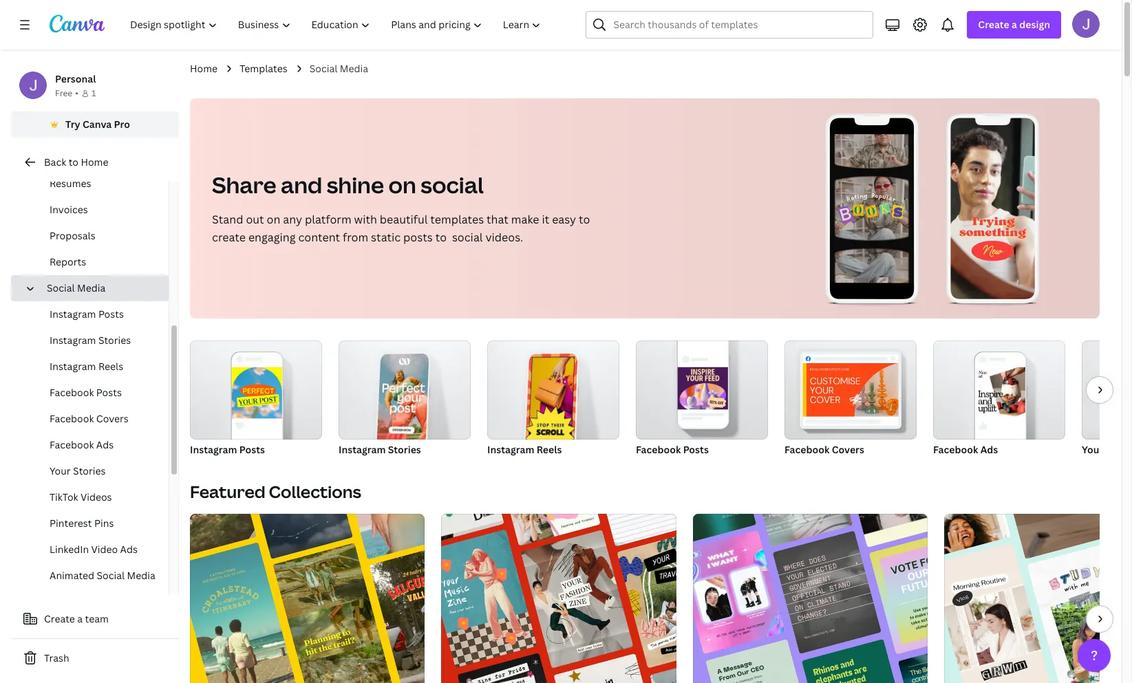 Task type: vqa. For each thing, say whether or not it's contained in the screenshot.
Condensed
no



Task type: locate. For each thing, give the bounding box(es) containing it.
media down top level navigation element
[[340, 62, 368, 75]]

to
[[69, 156, 78, 169], [579, 212, 591, 227]]

featured
[[190, 481, 266, 503]]

create a team
[[44, 613, 109, 626]]

0 horizontal spatial instagram reels link
[[22, 354, 169, 380]]

1 horizontal spatial instagram reels link
[[488, 341, 620, 459]]

on
[[389, 170, 417, 200], [267, 212, 281, 227]]

stories
[[98, 334, 131, 347], [388, 444, 421, 457], [73, 465, 106, 478]]

team
[[85, 613, 109, 626]]

0 horizontal spatial to
[[69, 156, 78, 169]]

instagram posts link
[[22, 302, 169, 328], [190, 341, 322, 459]]

0 horizontal spatial instagram posts
[[50, 308, 124, 321]]

1 horizontal spatial ads
[[120, 543, 138, 557]]

media down linkedin video ads link
[[127, 570, 156, 583]]

0 horizontal spatial instagram stories link
[[22, 328, 169, 354]]

home left templates
[[190, 62, 218, 75]]

trash link
[[11, 645, 179, 673]]

instagram reels
[[50, 360, 123, 373], [488, 444, 562, 457]]

instagram posts down reports link
[[50, 308, 124, 321]]

social down 'templates'
[[452, 230, 483, 245]]

social down top level navigation element
[[310, 62, 338, 75]]

1 vertical spatial on
[[267, 212, 281, 227]]

pins
[[94, 517, 114, 530]]

templates
[[240, 62, 288, 75]]

tiktok videos link
[[22, 485, 169, 511]]

1 horizontal spatial instagram stories
[[339, 444, 421, 457]]

try
[[65, 118, 80, 131]]

1 horizontal spatial a
[[1012, 18, 1018, 31]]

2 vertical spatial stories
[[73, 465, 106, 478]]

pinterest pins
[[50, 517, 114, 530]]

•
[[75, 87, 78, 99]]

videos.
[[486, 230, 524, 245]]

1 vertical spatial create
[[44, 613, 75, 626]]

0 horizontal spatial facebook covers link
[[22, 406, 169, 433]]

0 horizontal spatial reels
[[98, 360, 123, 373]]

facebook ad image
[[934, 341, 1066, 440], [976, 368, 1026, 419]]

covers
[[96, 413, 129, 426], [832, 444, 865, 457]]

1 vertical spatial reels
[[537, 444, 562, 457]]

instagram post image
[[190, 341, 322, 440], [232, 368, 282, 419]]

1 horizontal spatial home
[[190, 62, 218, 75]]

0 horizontal spatial covers
[[96, 413, 129, 426]]

social
[[310, 62, 338, 75], [47, 282, 75, 295], [97, 570, 125, 583]]

on up engaging
[[267, 212, 281, 227]]

instagram posts
[[50, 308, 124, 321], [190, 444, 265, 457]]

personal
[[55, 72, 96, 85]]

resumes
[[50, 177, 91, 190]]

0 vertical spatial a
[[1012, 18, 1018, 31]]

1 vertical spatial social
[[452, 230, 483, 245]]

a left team
[[77, 613, 83, 626]]

0 vertical spatial instagram posts
[[50, 308, 124, 321]]

None search field
[[586, 11, 874, 39]]

invoices link
[[22, 197, 169, 223]]

facebook post image
[[636, 341, 769, 440], [678, 368, 729, 410]]

instagram reels link for your stories link instagram posts link the facebook posts link
[[22, 354, 169, 380]]

1 horizontal spatial to
[[579, 212, 591, 227]]

1 vertical spatial social media
[[47, 282, 106, 295]]

1 horizontal spatial media
[[127, 570, 156, 583]]

0 vertical spatial stories
[[98, 334, 131, 347]]

0 horizontal spatial media
[[77, 282, 106, 295]]

0 vertical spatial to
[[69, 156, 78, 169]]

facebook ads link
[[934, 341, 1066, 459], [22, 433, 169, 459]]

facebook covers link
[[785, 341, 917, 459], [22, 406, 169, 433]]

1 vertical spatial social
[[47, 282, 75, 295]]

back to home
[[44, 156, 108, 169]]

facebook ads link for your storie link
[[934, 341, 1066, 459]]

featured collections
[[190, 481, 362, 503]]

create left the design
[[979, 18, 1010, 31]]

1 horizontal spatial reels
[[537, 444, 562, 457]]

0 vertical spatial facebook covers
[[50, 413, 129, 426]]

1 horizontal spatial facebook posts link
[[636, 341, 769, 459]]

platform
[[305, 212, 352, 227]]

0 vertical spatial instagram posts link
[[22, 302, 169, 328]]

on inside stand out on any platform with beautiful templates that make it easy to create engaging content from static posts to  social videos.
[[267, 212, 281, 227]]

media
[[340, 62, 368, 75], [77, 282, 106, 295], [127, 570, 156, 583]]

0 horizontal spatial instagram posts link
[[22, 302, 169, 328]]

instagram
[[50, 308, 96, 321], [50, 334, 96, 347], [50, 360, 96, 373], [190, 444, 237, 457], [339, 444, 386, 457], [488, 444, 535, 457]]

free •
[[55, 87, 78, 99]]

0 horizontal spatial social media
[[47, 282, 106, 295]]

0 horizontal spatial home
[[81, 156, 108, 169]]

social down video
[[97, 570, 125, 583]]

a left the design
[[1012, 18, 1018, 31]]

your for your storie
[[1083, 444, 1104, 457]]

0 horizontal spatial facebook posts link
[[22, 380, 169, 406]]

to right back
[[69, 156, 78, 169]]

2 vertical spatial social
[[97, 570, 125, 583]]

0 horizontal spatial a
[[77, 613, 83, 626]]

instagram post image inside instagram posts link
[[232, 368, 282, 419]]

your stories
[[50, 465, 106, 478]]

1 vertical spatial a
[[77, 613, 83, 626]]

a inside button
[[77, 613, 83, 626]]

instagram story image
[[339, 341, 471, 440], [377, 354, 430, 448]]

facebook posts
[[50, 386, 122, 399], [636, 444, 709, 457]]

facebook cover image
[[785, 341, 917, 440], [804, 364, 899, 417]]

and
[[281, 170, 322, 200]]

1 horizontal spatial instagram posts
[[190, 444, 265, 457]]

0 horizontal spatial facebook ads link
[[22, 433, 169, 459]]

social up 'templates'
[[421, 170, 484, 200]]

0 horizontal spatial instagram reels
[[50, 360, 123, 373]]

reels
[[98, 360, 123, 373], [537, 444, 562, 457]]

social down reports
[[47, 282, 75, 295]]

stand out on any platform with beautiful templates that make it easy to create engaging content from static posts to  social videos.
[[212, 212, 591, 245]]

1 vertical spatial instagram stories
[[339, 444, 421, 457]]

0 vertical spatial instagram reels
[[50, 360, 123, 373]]

1 horizontal spatial on
[[389, 170, 417, 200]]

0 vertical spatial create
[[979, 18, 1010, 31]]

1 vertical spatial instagram posts link
[[190, 341, 322, 459]]

to right the easy
[[579, 212, 591, 227]]

canva
[[83, 118, 112, 131]]

0 horizontal spatial on
[[267, 212, 281, 227]]

home up resumes link
[[81, 156, 108, 169]]

facebook
[[50, 386, 94, 399], [50, 413, 94, 426], [50, 439, 94, 452], [636, 444, 681, 457], [785, 444, 830, 457], [934, 444, 979, 457]]

your stories link
[[22, 459, 169, 485]]

create inside button
[[44, 613, 75, 626]]

1 horizontal spatial facebook ads
[[934, 444, 999, 457]]

social media down top level navigation element
[[310, 62, 368, 75]]

home
[[190, 62, 218, 75], [81, 156, 108, 169]]

create
[[212, 230, 246, 245]]

a inside dropdown button
[[1012, 18, 1018, 31]]

jacob simon image
[[1073, 10, 1101, 38]]

templates link
[[240, 61, 288, 76]]

facebook ads
[[50, 439, 114, 452], [934, 444, 999, 457]]

1 horizontal spatial instagram stories link
[[339, 341, 471, 459]]

on up beautiful
[[389, 170, 417, 200]]

static
[[371, 230, 401, 245]]

reports
[[50, 256, 86, 269]]

social media down reports
[[47, 282, 106, 295]]

social media
[[310, 62, 368, 75], [47, 282, 106, 295]]

1 vertical spatial to
[[579, 212, 591, 227]]

0 horizontal spatial social
[[47, 282, 75, 295]]

1 horizontal spatial facebook covers
[[785, 444, 865, 457]]

instagram reels link
[[488, 341, 620, 459], [22, 354, 169, 380]]

instagram stories link for instagram posts link corresponding to your storie link
[[339, 341, 471, 459]]

1 horizontal spatial instagram posts link
[[190, 341, 322, 459]]

create
[[979, 18, 1010, 31], [44, 613, 75, 626]]

0 vertical spatial reels
[[98, 360, 123, 373]]

a
[[1012, 18, 1018, 31], [77, 613, 83, 626]]

0 horizontal spatial facebook covers
[[50, 413, 129, 426]]

0 vertical spatial your
[[1083, 444, 1104, 457]]

0 horizontal spatial your
[[50, 465, 71, 478]]

create inside dropdown button
[[979, 18, 1010, 31]]

instagram stories link
[[22, 328, 169, 354], [339, 341, 471, 459]]

1 horizontal spatial facebook covers link
[[785, 341, 917, 459]]

0 horizontal spatial create
[[44, 613, 75, 626]]

pinterest
[[50, 517, 92, 530]]

it
[[542, 212, 550, 227]]

0 vertical spatial social
[[310, 62, 338, 75]]

media down reports link
[[77, 282, 106, 295]]

your left storie
[[1083, 444, 1104, 457]]

1 vertical spatial home
[[81, 156, 108, 169]]

animated
[[50, 570, 94, 583]]

your up tiktok
[[50, 465, 71, 478]]

1 horizontal spatial create
[[979, 18, 1010, 31]]

1 vertical spatial covers
[[832, 444, 865, 457]]

instagram posts up featured
[[190, 444, 265, 457]]

tiktok videos
[[50, 491, 112, 504]]

1 horizontal spatial social media
[[310, 62, 368, 75]]

create for create a team
[[44, 613, 75, 626]]

templates
[[431, 212, 484, 227]]

collections
[[269, 481, 362, 503]]

1 horizontal spatial your
[[1083, 444, 1104, 457]]

out
[[246, 212, 264, 227]]

create left team
[[44, 613, 75, 626]]

posts
[[98, 308, 124, 321], [96, 386, 122, 399], [239, 444, 265, 457], [684, 444, 709, 457]]

1 vertical spatial your
[[50, 465, 71, 478]]

reports link
[[22, 249, 169, 275]]

0 vertical spatial media
[[340, 62, 368, 75]]

facebook covers
[[50, 413, 129, 426], [785, 444, 865, 457]]

2 horizontal spatial media
[[340, 62, 368, 75]]

1 horizontal spatial facebook posts
[[636, 444, 709, 457]]

0 horizontal spatial facebook posts
[[50, 386, 122, 399]]

your
[[1083, 444, 1104, 457], [50, 465, 71, 478]]

0 vertical spatial instagram stories
[[50, 334, 131, 347]]

instagram posts link for your stories link
[[22, 302, 169, 328]]

posts
[[404, 230, 433, 245]]

instagram reel image
[[488, 341, 620, 440], [526, 354, 578, 448]]

1 horizontal spatial instagram reels
[[488, 444, 562, 457]]

1 horizontal spatial social
[[97, 570, 125, 583]]

social
[[421, 170, 484, 200], [452, 230, 483, 245]]

ads
[[96, 439, 114, 452], [981, 444, 999, 457], [120, 543, 138, 557]]

1 vertical spatial instagram reels
[[488, 444, 562, 457]]

1 horizontal spatial facebook ads link
[[934, 341, 1066, 459]]

instagram stories
[[50, 334, 131, 347], [339, 444, 421, 457]]

a for team
[[77, 613, 83, 626]]



Task type: describe. For each thing, give the bounding box(es) containing it.
Search search field
[[614, 12, 865, 38]]

create for create a design
[[979, 18, 1010, 31]]

facebook posts link for instagram posts link corresponding to your storie link
[[636, 341, 769, 459]]

try canva pro
[[65, 118, 130, 131]]

free
[[55, 87, 72, 99]]

your storie link
[[1083, 341, 1133, 459]]

create a design button
[[968, 11, 1062, 39]]

engaging
[[249, 230, 296, 245]]

content
[[299, 230, 340, 245]]

1 vertical spatial media
[[77, 282, 106, 295]]

facebook covers link for instagram posts link corresponding to your storie link the facebook posts link
[[785, 341, 917, 459]]

try canva pro button
[[11, 112, 179, 138]]

your for your stories
[[50, 465, 71, 478]]

to inside stand out on any platform with beautiful templates that make it easy to create engaging content from static posts to  social videos.
[[579, 212, 591, 227]]

video
[[91, 543, 118, 557]]

that
[[487, 212, 509, 227]]

2 horizontal spatial ads
[[981, 444, 999, 457]]

0 horizontal spatial facebook ads
[[50, 439, 114, 452]]

1 horizontal spatial covers
[[832, 444, 865, 457]]

resumes link
[[22, 171, 169, 197]]

proposals link
[[22, 223, 169, 249]]

0 vertical spatial facebook posts
[[50, 386, 122, 399]]

linkedin
[[50, 543, 89, 557]]

linkedin video ads link
[[22, 537, 169, 563]]

back to home link
[[11, 149, 179, 176]]

pinterest pins link
[[22, 511, 169, 537]]

0 vertical spatial social media
[[310, 62, 368, 75]]

share and shine on social image
[[770, 98, 1101, 319]]

any
[[283, 212, 302, 227]]

0 vertical spatial on
[[389, 170, 417, 200]]

1 vertical spatial facebook posts
[[636, 444, 709, 457]]

beautiful
[[380, 212, 428, 227]]

instagram stories link for your stories link instagram posts link
[[22, 328, 169, 354]]

with
[[354, 212, 377, 227]]

home link
[[190, 61, 218, 76]]

2 vertical spatial media
[[127, 570, 156, 583]]

a for design
[[1012, 18, 1018, 31]]

share and shine on social
[[212, 170, 484, 200]]

storie
[[1106, 444, 1133, 457]]

trash
[[44, 652, 69, 665]]

design
[[1020, 18, 1051, 31]]

facebook ads link for your stories link
[[22, 433, 169, 459]]

share
[[212, 170, 277, 200]]

make
[[512, 212, 540, 227]]

animated social media link
[[22, 563, 169, 590]]

create a team button
[[11, 606, 179, 634]]

tiktok
[[50, 491, 78, 504]]

0 horizontal spatial instagram stories
[[50, 334, 131, 347]]

facebook covers link for your stories link instagram posts link the facebook posts link
[[22, 406, 169, 433]]

your story image
[[1083, 341, 1133, 440]]

from
[[343, 230, 369, 245]]

easy
[[552, 212, 577, 227]]

stand
[[212, 212, 243, 227]]

social inside 'animated social media' link
[[97, 570, 125, 583]]

social inside stand out on any platform with beautiful templates that make it easy to create engaging content from static posts to  social videos.
[[452, 230, 483, 245]]

facebook posts link for your stories link instagram posts link
[[22, 380, 169, 406]]

shine
[[327, 170, 384, 200]]

1 vertical spatial facebook covers
[[785, 444, 865, 457]]

back
[[44, 156, 66, 169]]

0 vertical spatial home
[[190, 62, 218, 75]]

2 horizontal spatial social
[[310, 62, 338, 75]]

animated social media
[[50, 570, 156, 583]]

videos
[[81, 491, 112, 504]]

1
[[92, 87, 96, 99]]

0 vertical spatial social
[[421, 170, 484, 200]]

instagram posts link for your storie link
[[190, 341, 322, 459]]

create a design
[[979, 18, 1051, 31]]

top level navigation element
[[121, 11, 553, 39]]

your storie
[[1083, 444, 1133, 457]]

0 horizontal spatial ads
[[96, 439, 114, 452]]

invoices
[[50, 203, 88, 216]]

instagram reels link for instagram posts link corresponding to your storie link the facebook posts link
[[488, 341, 620, 459]]

pro
[[114, 118, 130, 131]]

proposals
[[50, 229, 96, 242]]

1 vertical spatial stories
[[388, 444, 421, 457]]

0 vertical spatial covers
[[96, 413, 129, 426]]

instagram story image inside instagram stories link
[[377, 354, 430, 448]]

linkedin video ads
[[50, 543, 138, 557]]

1 vertical spatial instagram posts
[[190, 444, 265, 457]]



